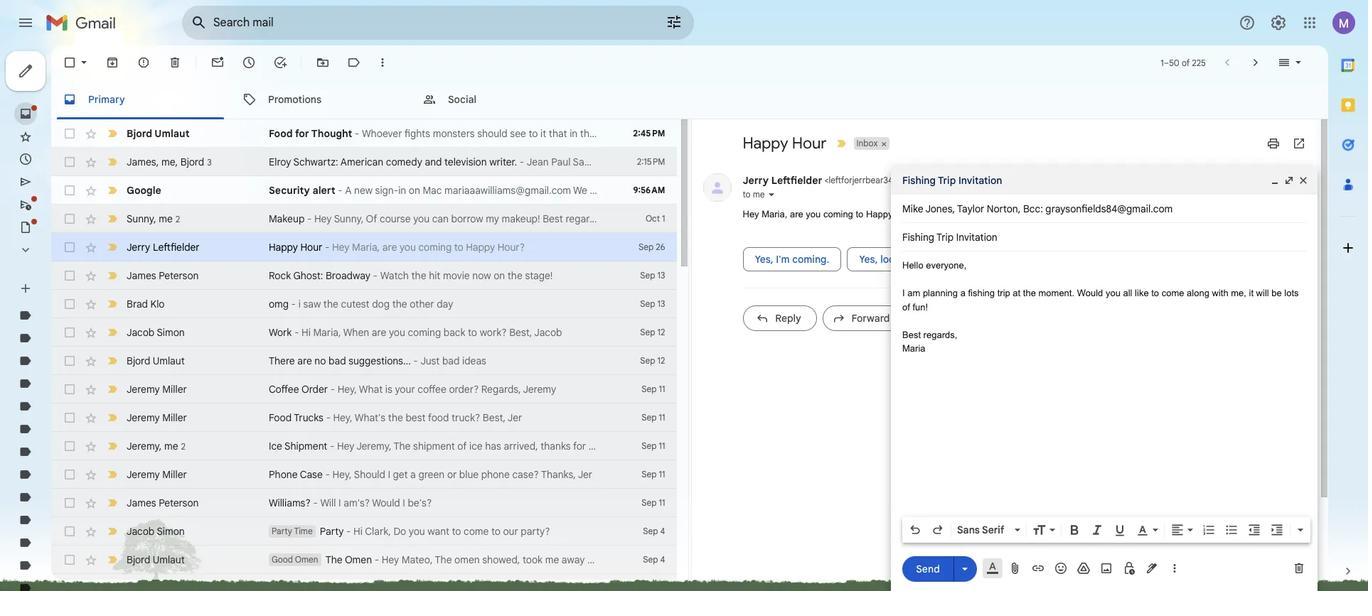 Task type: locate. For each thing, give the bounding box(es) containing it.
hour? left jones
[[896, 209, 921, 220]]

happy hour
[[743, 134, 827, 153]]

0 vertical spatial peterson
[[159, 270, 199, 282]]

jeremy miller
[[127, 384, 187, 396], [127, 412, 187, 425], [127, 469, 187, 482]]

me,
[[1232, 288, 1247, 299]]

broadway
[[326, 270, 371, 282]]

1 sep 12 from the top
[[641, 327, 666, 338]]

0 horizontal spatial hour?
[[498, 241, 525, 254]]

1 horizontal spatial would
[[1078, 288, 1104, 299]]

jacob simon for 8th row
[[127, 327, 185, 339]]

party time party - hi clark, do you want to come to our party?
[[272, 526, 550, 539]]

row down omg - i saw the cutest dog the other day
[[51, 319, 677, 347]]

happy hour - hey maria, are you coming to happy hour?
[[269, 241, 525, 254]]

jerry for jerry leftfielder
[[127, 241, 150, 254]]

- left "watch" on the top of the page
[[373, 270, 378, 282]]

your
[[395, 384, 415, 396]]

maria, up broadway
[[352, 241, 380, 254]]

writer.
[[490, 156, 517, 169]]

more options image
[[1171, 562, 1180, 576]]

bold ‪(⌘b)‬ image
[[1068, 524, 1082, 538]]

insert emoji ‪(⌘⇧2)‬ image
[[1054, 562, 1069, 576]]

miller for phone
[[162, 469, 187, 482]]

1 vertical spatial jerry
[[127, 241, 150, 254]]

bjord umlaut for there
[[127, 355, 185, 368]]

i inside i am planning a fishing trip at the moment. would you all like to come along with me, it will be lots of fun!
[[903, 288, 905, 299]]

0 vertical spatial of
[[1182, 57, 1191, 68]]

2 inside jeremy , me 2
[[181, 441, 186, 452]]

1 horizontal spatial hour
[[792, 134, 827, 153]]

come left along
[[1162, 288, 1185, 299]]

None checkbox
[[63, 55, 77, 70], [63, 127, 77, 141], [63, 155, 77, 169], [63, 184, 77, 198], [63, 212, 77, 226], [63, 326, 77, 340], [63, 354, 77, 369], [63, 440, 77, 454], [63, 468, 77, 482], [63, 497, 77, 511], [63, 55, 77, 70], [63, 127, 77, 141], [63, 155, 77, 169], [63, 184, 77, 198], [63, 212, 77, 226], [63, 326, 77, 340], [63, 354, 77, 369], [63, 440, 77, 454], [63, 468, 77, 482], [63, 497, 77, 511]]

older image
[[1249, 55, 1264, 70]]

to up movie
[[455, 241, 464, 254]]

regards,
[[924, 330, 958, 340]]

sep 11 for hey, what is your coffee order? regards, jeremy
[[642, 384, 666, 395]]

0 horizontal spatial best,
[[483, 412, 506, 425]]

2 jacob simon from the top
[[127, 526, 185, 539]]

settings image
[[1271, 14, 1288, 31]]

row up the american
[[51, 120, 677, 148]]

a inside row
[[411, 469, 416, 482]]

leftforjerrbear344@gmail.com
[[829, 175, 946, 186]]

now
[[473, 270, 491, 282]]

2 sep 13 from the top
[[641, 299, 666, 310]]

maria, left when
[[313, 327, 341, 339]]

2 vertical spatial hey,
[[333, 469, 352, 482]]

- up broadway
[[325, 241, 330, 254]]

- down clark,
[[375, 554, 379, 567]]

1 food from the top
[[269, 127, 293, 140]]

case
[[300, 469, 323, 482]]

send button
[[903, 557, 954, 582]]

food for food trucks - hey, what's the best food truck? best, jer
[[269, 412, 292, 425]]

james up google
[[127, 155, 156, 168]]

1 james from the top
[[127, 155, 156, 168]]

jerry for jerry leftfielder < leftforjerrbear344@gmail.com >
[[743, 174, 769, 187]]

1 horizontal spatial hour?
[[896, 209, 921, 220]]

close image
[[1299, 175, 1310, 186]]

11 for hey, what is your coffee order? regards, jeremy
[[659, 384, 666, 395]]

jerry leftfielder < leftforjerrbear344@gmail.com >
[[743, 174, 950, 187]]

i
[[903, 288, 905, 299], [388, 469, 391, 482], [339, 497, 341, 510], [403, 497, 405, 510]]

1 vertical spatial jer
[[578, 469, 593, 482]]

0 vertical spatial 2
[[176, 214, 180, 224]]

2 bjord umlaut from the top
[[127, 355, 185, 368]]

1 vertical spatial come
[[464, 526, 489, 539]]

2 james from the top
[[127, 270, 156, 282]]

1 sep 13 from the top
[[641, 270, 666, 281]]

regards,
[[482, 384, 521, 396]]

peterson down the 'jerry leftfielder'
[[159, 270, 199, 282]]

0 vertical spatial jer
[[508, 412, 522, 425]]

hey, for hey, what's the best food truck? best, jer
[[333, 412, 353, 425]]

peterson for rock
[[159, 270, 199, 282]]

1 vertical spatial miller
[[162, 412, 187, 425]]

hour for happy hour
[[792, 134, 827, 153]]

sep 13
[[641, 270, 666, 281], [641, 299, 666, 310]]

1 vertical spatial hour?
[[498, 241, 525, 254]]

1 simon from the top
[[157, 327, 185, 339]]

attach files image
[[1009, 562, 1023, 576]]

14 row from the top
[[51, 490, 677, 518]]

0 vertical spatial sep 4
[[643, 527, 666, 537]]

forward
[[852, 312, 890, 325]]

hour? up on
[[498, 241, 525, 254]]

james peterson down the 'jerry leftfielder'
[[127, 270, 199, 282]]

it
[[1250, 288, 1254, 299]]

formatting options toolbar
[[903, 518, 1311, 544]]

1 vertical spatial a
[[411, 469, 416, 482]]

jeremy
[[127, 384, 160, 396], [523, 384, 556, 396], [127, 412, 160, 425], [127, 440, 159, 453], [127, 469, 160, 482]]

you down jerry leftfielder cell
[[806, 209, 821, 220]]

trip
[[998, 288, 1011, 299]]

coming for work?
[[408, 327, 441, 339]]

would
[[1078, 288, 1104, 299], [372, 497, 400, 510]]

1 vertical spatial best,
[[483, 412, 506, 425]]

2
[[176, 214, 180, 224], [181, 441, 186, 452]]

james for rock ghost: broadway - watch the hit movie now on the stage!
[[127, 270, 156, 282]]

row up omg - i saw the cutest dog the other day
[[51, 262, 677, 290]]

hey up broadway
[[332, 241, 350, 254]]

work?
[[480, 327, 507, 339]]

3 jeremy miller from the top
[[127, 469, 187, 482]]

1 horizontal spatial best,
[[510, 327, 533, 339]]

None checkbox
[[63, 240, 77, 255], [63, 269, 77, 283], [63, 297, 77, 312], [63, 383, 77, 397], [63, 411, 77, 425], [63, 525, 77, 539], [63, 554, 77, 568], [63, 240, 77, 255], [63, 269, 77, 283], [63, 297, 77, 312], [63, 383, 77, 397], [63, 411, 77, 425], [63, 525, 77, 539], [63, 554, 77, 568]]

0 horizontal spatial maria,
[[313, 327, 341, 339]]

0 horizontal spatial hour
[[301, 241, 323, 254]]

50
[[1170, 57, 1180, 68]]

more image
[[376, 55, 390, 70]]

- right work
[[295, 327, 299, 339]]

the left hit in the top of the page
[[412, 270, 427, 282]]

invitation
[[959, 174, 1003, 187]]

would right the am's?
[[372, 497, 400, 510]]

omen right good
[[295, 555, 319, 566]]

maria
[[903, 344, 926, 354]]

1 horizontal spatial hi
[[354, 526, 363, 539]]

jacob simon for 3rd row from the bottom
[[127, 526, 185, 539]]

tab list up 2:45 pm
[[51, 80, 1329, 120]]

17 row from the top
[[51, 575, 677, 592]]

0 horizontal spatial hi
[[302, 327, 311, 339]]

ice
[[269, 440, 282, 453]]

0 vertical spatial umlaut
[[155, 127, 190, 140]]

1 horizontal spatial maria,
[[352, 241, 380, 254]]

1 vertical spatial peterson
[[159, 497, 199, 510]]

omen inside good omen the omen -
[[295, 555, 319, 566]]

0 horizontal spatial 1
[[662, 213, 666, 224]]

4 for -
[[661, 555, 666, 566]]

1 vertical spatial 13
[[658, 299, 666, 310]]

0 vertical spatial come
[[1162, 288, 1185, 299]]

2 james peterson from the top
[[127, 497, 199, 510]]

1 vertical spatial simon
[[157, 526, 185, 539]]

party right time at the left of the page
[[320, 526, 344, 539]]

2 sep 4 from the top
[[643, 555, 666, 566]]

the left best
[[388, 412, 403, 425]]

3 james from the top
[[127, 497, 156, 510]]

2 vertical spatial miller
[[162, 469, 187, 482]]

1 horizontal spatial bad
[[443, 355, 460, 368]]

5 row from the top
[[51, 233, 677, 262]]

0 horizontal spatial bad
[[329, 355, 346, 368]]

row up what
[[51, 347, 677, 376]]

umlaut for there
[[153, 355, 185, 368]]

hey
[[743, 209, 760, 220], [332, 241, 350, 254]]

leftfielder inside row
[[153, 241, 200, 254]]

1 vertical spatial hour
[[301, 241, 323, 254]]

more send options image
[[958, 562, 973, 577]]

thanks,
[[541, 469, 576, 482]]

12 row from the top
[[51, 433, 677, 461]]

undo ‪(⌘z)‬ image
[[909, 524, 923, 538]]

0 vertical spatial james
[[127, 155, 156, 168]]

2 peterson from the top
[[159, 497, 199, 510]]

2 vertical spatial coming
[[408, 327, 441, 339]]

leftfielder for jerry leftfielder < leftforjerrbear344@gmail.com >
[[772, 174, 823, 187]]

tab list
[[1329, 46, 1369, 541], [51, 80, 1329, 120]]

graysonfields84@gmail.com
[[1046, 203, 1173, 216]]

hour up ghost:
[[301, 241, 323, 254]]

1 12 from the top
[[658, 327, 666, 338]]

coming down other
[[408, 327, 441, 339]]

for
[[295, 127, 309, 140]]

1 vertical spatial jeremy miller
[[127, 412, 187, 425]]

hi left clark,
[[354, 526, 363, 539]]

row up the am's?
[[51, 461, 677, 490]]

row up should
[[51, 433, 677, 461]]

1 vertical spatial sep 13
[[641, 299, 666, 310]]

fishing
[[969, 288, 995, 299]]

5 sep 11 from the top
[[642, 498, 666, 509]]

0 vertical spatial sep 12
[[641, 327, 666, 338]]

1 sep 11 from the top
[[642, 384, 666, 395]]

3 miller from the top
[[162, 469, 187, 482]]

11
[[659, 384, 666, 395], [659, 413, 666, 423], [659, 441, 666, 452], [659, 470, 666, 480], [659, 498, 666, 509]]

0 vertical spatial james peterson
[[127, 270, 199, 282]]

0 vertical spatial a
[[961, 288, 966, 299]]

1 vertical spatial umlaut
[[153, 355, 185, 368]]

1 vertical spatial coming
[[419, 241, 452, 254]]

insert link ‪(⌘k)‬ image
[[1032, 562, 1046, 576]]

0 horizontal spatial leftfielder
[[153, 241, 200, 254]]

1 vertical spatial sep 4
[[643, 555, 666, 566]]

navigation
[[0, 46, 171, 592]]

2 for jeremy
[[181, 441, 186, 452]]

good omen the omen -
[[272, 554, 382, 567]]

row down the am's?
[[51, 518, 677, 546]]

to
[[743, 189, 751, 200], [856, 209, 864, 220], [455, 241, 464, 254], [1152, 288, 1160, 299], [468, 327, 477, 339], [452, 526, 461, 539], [492, 526, 501, 539]]

are down jerry leftfielder < leftforjerrbear344@gmail.com >
[[790, 209, 804, 220]]

you left all
[[1106, 288, 1121, 299]]

1 vertical spatial hi
[[354, 526, 363, 539]]

- left i
[[291, 298, 296, 311]]

1 vertical spatial hey
[[332, 241, 350, 254]]

row up what's
[[51, 376, 677, 404]]

1 horizontal spatial hey
[[743, 209, 760, 220]]

hey, left what's
[[333, 412, 353, 425]]

jeremy miller for phone case
[[127, 469, 187, 482]]

maria, down to me
[[762, 209, 788, 220]]

numbered list ‪(⌘⇧7)‬ image
[[1202, 524, 1217, 538]]

no
[[315, 355, 326, 368]]

2 jeremy miller from the top
[[127, 412, 187, 425]]

1 vertical spatial 12
[[658, 356, 666, 366]]

green
[[419, 469, 445, 482]]

- right thought
[[355, 127, 360, 140]]

1 left 50
[[1161, 57, 1165, 68]]

0 vertical spatial 13
[[658, 270, 666, 281]]

2 vertical spatial james
[[127, 497, 156, 510]]

simon for 8th row
[[157, 327, 185, 339]]

1 jeremy miller from the top
[[127, 384, 187, 396]]

bulleted list ‪(⌘⇧8)‬ image
[[1225, 524, 1239, 538]]

row up happy hour - hey maria, are you coming to happy hour?
[[51, 205, 677, 233]]

shipment
[[285, 440, 328, 453]]

hey, for hey, what is your coffee order? regards, jeremy
[[338, 384, 357, 396]]

row up broadway
[[51, 233, 677, 262]]

happy left mike
[[867, 209, 893, 220]]

2 for sunny
[[176, 214, 180, 224]]

row down should
[[51, 490, 677, 518]]

row down the
[[51, 575, 677, 592]]

sep 12 for work - hi maria, when are you coming back to work? best, jacob
[[641, 327, 666, 338]]

promotions
[[268, 93, 322, 106]]

coming up hit in the top of the page
[[419, 241, 452, 254]]

makeup -
[[269, 213, 314, 226]]

1 vertical spatial leftfielder
[[153, 241, 200, 254]]

jer
[[508, 412, 522, 425], [578, 469, 593, 482]]

4 sep 11 from the top
[[642, 470, 666, 480]]

like
[[1136, 288, 1150, 299]]

bjord umlaut
[[127, 127, 190, 140], [127, 355, 185, 368], [127, 554, 185, 567]]

pop out image
[[1284, 175, 1296, 186]]

you inside i am planning a fishing trip at the moment. would you all like to come along with me, it will be lots of fun!
[[1106, 288, 1121, 299]]

1 horizontal spatial come
[[1162, 288, 1185, 299]]

11 for hey, should i get a green or blue phone case? thanks, jer
[[659, 470, 666, 480]]

1 horizontal spatial leftfielder
[[772, 174, 823, 187]]

1 vertical spatial hey,
[[333, 412, 353, 425]]

james down jeremy , me 2
[[127, 497, 156, 510]]

1 jacob simon from the top
[[127, 327, 185, 339]]

social tab
[[411, 80, 591, 120]]

row containing jerry leftfielder
[[51, 233, 677, 262]]

oct 1
[[646, 213, 666, 224]]

2 miller from the top
[[162, 412, 187, 425]]

hey, for hey, should i get a green or blue phone case? thanks, jer
[[333, 469, 352, 482]]

sunny , me 2
[[127, 212, 180, 225]]

1 miller from the top
[[162, 384, 187, 396]]

am
[[908, 288, 921, 299]]

hello everyone,
[[903, 260, 967, 271]]

i right will
[[339, 497, 341, 510]]

2 sep 12 from the top
[[641, 356, 666, 366]]

4 11 from the top
[[659, 470, 666, 480]]

elroy
[[269, 156, 291, 169]]

send
[[917, 563, 940, 576]]

row up when
[[51, 290, 677, 319]]

1 horizontal spatial jer
[[578, 469, 593, 482]]

bad right no
[[329, 355, 346, 368]]

hour inside row
[[301, 241, 323, 254]]

0 horizontal spatial 2
[[176, 214, 180, 224]]

inbox
[[857, 138, 878, 149]]

jacob simon
[[127, 327, 185, 339], [127, 526, 185, 539]]

trip
[[938, 174, 956, 187]]

0 vertical spatial bjord umlaut
[[127, 127, 190, 140]]

0 horizontal spatial hey
[[332, 241, 350, 254]]

gmail image
[[46, 9, 123, 37]]

a left fishing
[[961, 288, 966, 299]]

row down clark,
[[51, 546, 677, 575]]

1 13 from the top
[[658, 270, 666, 281]]

2 horizontal spatial maria,
[[762, 209, 788, 220]]

0 vertical spatial food
[[269, 127, 293, 140]]

umlaut
[[155, 127, 190, 140], [153, 355, 185, 368], [153, 554, 185, 567]]

jeremy for phone case - hey, should i get a green or blue phone case? thanks, jer
[[127, 469, 160, 482]]

james for williams? - will i am's? would i be's?
[[127, 497, 156, 510]]

would right moment.
[[1078, 288, 1104, 299]]

4 row from the top
[[51, 205, 677, 233]]

12 for there are no bad suggestions... - just bad ideas
[[658, 356, 666, 366]]

work
[[269, 327, 292, 339]]

1 4 from the top
[[661, 527, 666, 537]]

miller
[[162, 384, 187, 396], [162, 412, 187, 425], [162, 469, 187, 482]]

coffee
[[418, 384, 447, 396]]

food left trucks
[[269, 412, 292, 425]]

jerry down sunny at the top left of the page
[[127, 241, 150, 254]]

fishing trip invitation dialog
[[892, 166, 1318, 592]]

2 vertical spatial maria,
[[313, 327, 341, 339]]

2 12 from the top
[[658, 356, 666, 366]]

james , me , bjord 3
[[127, 155, 212, 168]]

1 bjord umlaut from the top
[[127, 127, 190, 140]]

0 vertical spatial miller
[[162, 384, 187, 396]]

leftfielder down sunny , me 2
[[153, 241, 200, 254]]

alert
[[313, 184, 336, 197]]

0 vertical spatial sep 13
[[641, 270, 666, 281]]

order?
[[449, 384, 479, 396]]

0 vertical spatial jacob simon
[[127, 327, 185, 339]]

tab list containing primary
[[51, 80, 1329, 120]]

jacob
[[127, 327, 155, 339], [534, 327, 562, 339], [127, 526, 155, 539]]

klo
[[151, 298, 165, 311]]

1 vertical spatial 4
[[661, 555, 666, 566]]

1 horizontal spatial 2
[[181, 441, 186, 452]]

want
[[428, 526, 450, 539]]

happy down 'makeup'
[[269, 241, 298, 254]]

5 11 from the top
[[659, 498, 666, 509]]

best, right truck?
[[483, 412, 506, 425]]

the right at in the right of the page
[[1024, 288, 1037, 299]]

archive image
[[105, 55, 120, 70]]

me for elroy schwartz: american comedy and television writer. -
[[161, 155, 175, 168]]

bad right just
[[443, 355, 460, 368]]

2 sep 11 from the top
[[642, 413, 666, 423]]

1 vertical spatial of
[[903, 302, 911, 313]]

omen right the
[[345, 554, 372, 567]]

sep 11
[[642, 384, 666, 395], [642, 413, 666, 423], [642, 441, 666, 452], [642, 470, 666, 480], [642, 498, 666, 509]]

1 horizontal spatial party
[[320, 526, 344, 539]]

food
[[428, 412, 449, 425]]

party left time at the left of the page
[[272, 527, 292, 537]]

3 row from the top
[[51, 176, 677, 205]]

indent less ‪(⌘[)‬ image
[[1248, 524, 1262, 538]]

indent more ‪(⌘])‬ image
[[1271, 524, 1285, 538]]

you down dog
[[389, 327, 405, 339]]

0 vertical spatial simon
[[157, 327, 185, 339]]

0 horizontal spatial omen
[[295, 555, 319, 566]]

1 horizontal spatial jerry
[[743, 174, 769, 187]]

food left for
[[269, 127, 293, 140]]

row
[[51, 120, 677, 148], [51, 148, 677, 176], [51, 176, 677, 205], [51, 205, 677, 233], [51, 233, 677, 262], [51, 262, 677, 290], [51, 290, 677, 319], [51, 319, 677, 347], [51, 347, 677, 376], [51, 376, 677, 404], [51, 404, 677, 433], [51, 433, 677, 461], [51, 461, 677, 490], [51, 490, 677, 518], [51, 518, 677, 546], [51, 546, 677, 575], [51, 575, 677, 592]]

jer down the regards, on the left bottom of page
[[508, 412, 522, 425]]

1 vertical spatial would
[[372, 497, 400, 510]]

james peterson down jeremy , me 2
[[127, 497, 199, 510]]

2 vertical spatial jeremy miller
[[127, 469, 187, 482]]

hi right work
[[302, 327, 311, 339]]

7 row from the top
[[51, 290, 677, 319]]

1 james peterson from the top
[[127, 270, 199, 282]]

0 vertical spatial hey,
[[338, 384, 357, 396]]

are up "watch" on the top of the page
[[383, 241, 397, 254]]

television
[[445, 156, 487, 169]]

0 vertical spatial hour
[[792, 134, 827, 153]]

0 vertical spatial leftfielder
[[772, 174, 823, 187]]

- down williams? - will i am's? would i be's? at bottom left
[[347, 526, 351, 539]]

of right 50
[[1182, 57, 1191, 68]]

2 simon from the top
[[157, 526, 185, 539]]

0 horizontal spatial jerry
[[127, 241, 150, 254]]

row containing jeremy
[[51, 433, 677, 461]]

insert files using drive image
[[1077, 562, 1091, 576]]

the inside i am planning a fishing trip at the moment. would you all like to come along with me, it will be lots of fun!
[[1024, 288, 1037, 299]]

coming down jerry leftfielder cell
[[824, 209, 854, 220]]

me
[[161, 155, 175, 168], [753, 189, 765, 200], [159, 212, 173, 225], [164, 440, 178, 453]]

0 vertical spatial jerry
[[743, 174, 769, 187]]

1 vertical spatial jacob simon
[[127, 526, 185, 539]]

1 vertical spatial food
[[269, 412, 292, 425]]

10 row from the top
[[51, 376, 677, 404]]

2 11 from the top
[[659, 413, 666, 423]]

coming for hour?
[[419, 241, 452, 254]]

None search field
[[182, 6, 694, 40]]

day
[[437, 298, 453, 311]]

hey, left should
[[333, 469, 352, 482]]

move to image
[[316, 55, 330, 70]]

jeremy miller for food trucks
[[127, 412, 187, 425]]

1 vertical spatial 2
[[181, 441, 186, 452]]

get
[[393, 469, 408, 482]]

jer right thanks,
[[578, 469, 593, 482]]

come left our
[[464, 526, 489, 539]]

row down what
[[51, 404, 677, 433]]

advanced search options image
[[660, 8, 689, 36]]

1 sep 4 from the top
[[643, 527, 666, 537]]

1 vertical spatial sep 12
[[641, 356, 666, 366]]

1 peterson from the top
[[159, 270, 199, 282]]

2 food from the top
[[269, 412, 292, 425]]

hey, left what
[[338, 384, 357, 396]]

promotions tab
[[231, 80, 411, 120]]

sep 12
[[641, 327, 666, 338], [641, 356, 666, 366]]

row containing sunny
[[51, 205, 677, 233]]

225
[[1193, 57, 1207, 68]]

1 right the "oct"
[[662, 213, 666, 224]]

planning
[[923, 288, 958, 299]]

0 horizontal spatial would
[[372, 497, 400, 510]]

2 4 from the top
[[661, 555, 666, 566]]

i left "am"
[[903, 288, 905, 299]]

0 vertical spatial jeremy miller
[[127, 384, 187, 396]]

0 vertical spatial would
[[1078, 288, 1104, 299]]

1 vertical spatial james
[[127, 270, 156, 282]]

best, right work?
[[510, 327, 533, 339]]

delete image
[[168, 55, 182, 70]]

bjord umlaut for food
[[127, 127, 190, 140]]

1 50 of 225
[[1161, 57, 1207, 68]]

american
[[341, 156, 384, 169]]

- right the writer.
[[520, 156, 525, 169]]

2 inside sunny , me 2
[[176, 214, 180, 224]]

other
[[410, 298, 434, 311]]

1 horizontal spatial of
[[1182, 57, 1191, 68]]

toggle confidential mode image
[[1123, 562, 1137, 576]]

come inside happy hour main content
[[464, 526, 489, 539]]

4
[[661, 527, 666, 537], [661, 555, 666, 566]]

0 horizontal spatial of
[[903, 302, 911, 313]]

happy up now
[[466, 241, 495, 254]]

leftfielder left <
[[772, 174, 823, 187]]

1 11 from the top
[[659, 384, 666, 395]]

0 horizontal spatial a
[[411, 469, 416, 482]]

underline ‪(⌘u)‬ image
[[1114, 524, 1128, 539]]

0 vertical spatial 1
[[1161, 57, 1165, 68]]

2 row from the top
[[51, 148, 677, 176]]

james up brad
[[127, 270, 156, 282]]



Task type: vqa. For each thing, say whether or not it's contained in the screenshot.
MEET to the left
no



Task type: describe. For each thing, give the bounding box(es) containing it.
food trucks - hey, what's the best food truck? best, jer
[[269, 412, 522, 425]]

snooze image
[[242, 55, 256, 70]]

4 for hi
[[661, 527, 666, 537]]

sep 4 for hi
[[643, 527, 666, 537]]

minimize image
[[1270, 175, 1281, 186]]

to right want at the bottom of page
[[452, 526, 461, 539]]

me for ice shipment -
[[164, 440, 178, 453]]

15 row from the top
[[51, 518, 677, 546]]

0 horizontal spatial jer
[[508, 412, 522, 425]]

16 row from the top
[[51, 546, 677, 575]]

there are no bad suggestions... - just bad ideas
[[269, 355, 487, 368]]

be
[[1272, 288, 1283, 299]]

insert photo image
[[1100, 562, 1114, 576]]

0 vertical spatial coming
[[824, 209, 854, 220]]

peterson for williams?
[[159, 497, 199, 510]]

should
[[354, 469, 386, 482]]

26
[[656, 242, 666, 253]]

phone
[[269, 469, 298, 482]]

3
[[207, 157, 212, 168]]

thought
[[311, 127, 352, 140]]

omg - i saw the cutest dog the other day
[[269, 298, 453, 311]]

a inside i am planning a fishing trip at the moment. would you all like to come along with me, it will be lots of fun!
[[961, 288, 966, 299]]

add to tasks image
[[273, 55, 287, 70]]

food for food for thought -
[[269, 127, 293, 140]]

best regards, maria
[[903, 330, 958, 354]]

to inside i am planning a fishing trip at the moment. would you all like to come along with me, it will be lots of fun!
[[1152, 288, 1160, 299]]

there
[[269, 355, 295, 368]]

james peterson for rock ghost: broadway
[[127, 270, 199, 282]]

jerry leftfielder
[[127, 241, 200, 254]]

of inside i am planning a fishing trip at the moment. would you all like to come along with me, it will be lots of fun!
[[903, 302, 911, 313]]

Subject field
[[903, 231, 1307, 245]]

with
[[1213, 288, 1229, 299]]

row containing brad klo
[[51, 290, 677, 319]]

security
[[269, 184, 310, 197]]

to down jerry leftfielder cell
[[856, 209, 864, 220]]

0 vertical spatial best,
[[510, 327, 533, 339]]

2 vertical spatial umlaut
[[153, 554, 185, 567]]

sep 4 for -
[[643, 555, 666, 566]]

clark,
[[365, 526, 391, 539]]

labels image
[[347, 55, 361, 70]]

>
[[946, 175, 950, 186]]

jacob for 8th row
[[127, 327, 155, 339]]

1 horizontal spatial 1
[[1161, 57, 1165, 68]]

search mail image
[[186, 10, 212, 36]]

me for makeup -
[[159, 212, 173, 225]]

11 row from the top
[[51, 404, 677, 433]]

Search mail text field
[[213, 16, 626, 30]]

leftfielder for jerry leftfielder
[[153, 241, 200, 254]]

row containing google
[[51, 176, 677, 205]]

discard draft ‪(⌘⇧d)‬ image
[[1293, 562, 1307, 576]]

- right the shipment
[[330, 440, 335, 453]]

what
[[359, 384, 383, 396]]

stage!
[[525, 270, 553, 282]]

the right saw
[[324, 298, 339, 311]]

just
[[421, 355, 440, 368]]

sep 11 for hey, should i get a green or blue phone case? thanks, jer
[[642, 470, 666, 480]]

would inside i am planning a fishing trip at the moment. would you all like to come along with me, it will be lots of fun!
[[1078, 288, 1104, 299]]

you right do
[[409, 526, 425, 539]]

- left will
[[313, 497, 318, 510]]

jerry leftfielder cell
[[743, 174, 950, 187]]

1 bad from the left
[[329, 355, 346, 368]]

sans serif option
[[955, 524, 1012, 538]]

11 for hey, what's the best food truck? best, jer
[[659, 413, 666, 423]]

toggle split pane mode image
[[1278, 55, 1292, 70]]

0 vertical spatial hi
[[302, 327, 311, 339]]

oct
[[646, 213, 660, 224]]

9:56 am
[[634, 185, 666, 196]]

makeup
[[269, 213, 305, 226]]

to left our
[[492, 526, 501, 539]]

google
[[127, 184, 161, 197]]

rock
[[269, 270, 291, 282]]

phone case - hey, should i get a green or blue phone case? thanks, jer
[[269, 469, 593, 482]]

1 row from the top
[[51, 120, 677, 148]]

williams?
[[269, 497, 311, 510]]

12 for work - hi maria, when are you coming back to work? best, jacob
[[658, 327, 666, 338]]

the right on
[[508, 270, 523, 282]]

1 inside row
[[662, 213, 666, 224]]

i am planning a fishing trip at the moment. would you all like to come along with me, it will be lots of fun!
[[903, 288, 1300, 313]]

sep 26
[[639, 242, 666, 253]]

primary tab
[[51, 80, 230, 120]]

dog
[[372, 298, 390, 311]]

mike
[[903, 203, 924, 216]]

Message Body text field
[[903, 259, 1307, 514]]

and
[[425, 156, 442, 169]]

jeremy , me 2
[[127, 440, 186, 453]]

happy hour main content
[[51, 46, 1329, 592]]

james peterson for williams?
[[127, 497, 199, 510]]

sunny
[[127, 212, 154, 225]]

sep 11 for hey, what's the best food truck? best, jer
[[642, 413, 666, 423]]

come inside i am planning a fishing trip at the moment. would you all like to come along with me, it will be lots of fun!
[[1162, 288, 1185, 299]]

would inside row
[[372, 497, 400, 510]]

- right the alert
[[338, 184, 343, 197]]

9 row from the top
[[51, 347, 677, 376]]

ideas
[[462, 355, 487, 368]]

brad klo
[[127, 298, 165, 311]]

brad
[[127, 298, 148, 311]]

redo ‪(⌘y)‬ image
[[931, 524, 946, 538]]

3 bjord umlaut from the top
[[127, 554, 185, 567]]

of inside happy hour main content
[[1182, 57, 1191, 68]]

jeremy for coffee order - hey, what is your coffee order? regards, jeremy
[[127, 384, 160, 396]]

row containing james
[[51, 148, 677, 176]]

will
[[1257, 288, 1270, 299]]

miller for coffee
[[162, 384, 187, 396]]

main menu image
[[17, 14, 34, 31]]

watch
[[380, 270, 409, 282]]

6 row from the top
[[51, 262, 677, 290]]

party inside 'party time party - hi clark, do you want to come to our party?'
[[272, 527, 292, 537]]

the right dog
[[392, 298, 407, 311]]

forward link
[[823, 306, 903, 331]]

jeremy miller for coffee order
[[127, 384, 187, 396]]

3 sep 11 from the top
[[642, 441, 666, 452]]

you up rock ghost: broadway - watch the hit movie now on the stage! on the top left of page
[[400, 241, 416, 254]]

report spam image
[[137, 55, 151, 70]]

0 vertical spatial hour?
[[896, 209, 921, 220]]

hour? inside row
[[498, 241, 525, 254]]

time
[[294, 527, 313, 537]]

- right order
[[331, 384, 335, 396]]

truck?
[[452, 412, 480, 425]]

2 13 from the top
[[658, 299, 666, 310]]

along
[[1188, 288, 1210, 299]]

security alert -
[[269, 184, 345, 197]]

insert signature image
[[1146, 562, 1160, 576]]

more formatting options image
[[1294, 524, 1308, 538]]

0 vertical spatial maria,
[[762, 209, 788, 220]]

when
[[343, 327, 369, 339]]

8 row from the top
[[51, 319, 677, 347]]

will
[[320, 497, 336, 510]]

lots
[[1285, 288, 1300, 299]]

all
[[1124, 288, 1133, 299]]

order
[[302, 384, 328, 396]]

fishing
[[903, 174, 936, 187]]

what's
[[355, 412, 386, 425]]

movie
[[443, 270, 470, 282]]

social
[[448, 93, 477, 106]]

hour for happy hour - hey maria, are you coming to happy hour?
[[301, 241, 323, 254]]

i left get
[[388, 469, 391, 482]]

our
[[503, 526, 519, 539]]

ghost:
[[293, 270, 323, 282]]

case?
[[513, 469, 539, 482]]

3 11 from the top
[[659, 441, 666, 452]]

blue
[[460, 469, 479, 482]]

taylor
[[958, 203, 985, 216]]

hey inside row
[[332, 241, 350, 254]]

jacob for 3rd row from the bottom
[[127, 526, 155, 539]]

umlaut for food
[[155, 127, 190, 140]]

i
[[299, 298, 301, 311]]

at
[[1013, 288, 1021, 299]]

are right when
[[372, 327, 387, 339]]

support image
[[1239, 14, 1257, 31]]

- right trucks
[[326, 412, 331, 425]]

primary
[[88, 93, 125, 106]]

miller for food
[[162, 412, 187, 425]]

1 vertical spatial maria,
[[352, 241, 380, 254]]

good
[[272, 555, 293, 566]]

work - hi maria, when are you coming back to work? best, jacob
[[269, 327, 562, 339]]

sep 12 for there are no bad suggestions... - just bad ideas
[[641, 356, 666, 366]]

be's?
[[408, 497, 432, 510]]

- right case
[[325, 469, 330, 482]]

- right 'makeup'
[[307, 213, 312, 226]]

- left just
[[414, 355, 418, 368]]

trucks
[[294, 412, 324, 425]]

inbox button
[[854, 137, 880, 150]]

simon for 3rd row from the bottom
[[157, 526, 185, 539]]

to right back
[[468, 327, 477, 339]]

coffee
[[269, 384, 299, 396]]

italic ‪(⌘i)‬ image
[[1091, 524, 1105, 538]]

phone
[[481, 469, 510, 482]]

i left the be's?
[[403, 497, 405, 510]]

schwartz:
[[294, 156, 338, 169]]

1 horizontal spatial omen
[[345, 554, 372, 567]]

happy up to me
[[743, 134, 789, 153]]

2 bad from the left
[[443, 355, 460, 368]]

jeremy for food trucks - hey, what's the best food truck? best, jer
[[127, 412, 160, 425]]

food for thought -
[[269, 127, 362, 140]]

ice shipment -
[[269, 440, 337, 453]]

tab list right lots at the right of the page
[[1329, 46, 1369, 541]]

to down happy hour
[[743, 189, 751, 200]]

everyone,
[[927, 260, 967, 271]]

13 row from the top
[[51, 461, 677, 490]]

the
[[326, 554, 343, 567]]

are left no
[[298, 355, 312, 368]]



